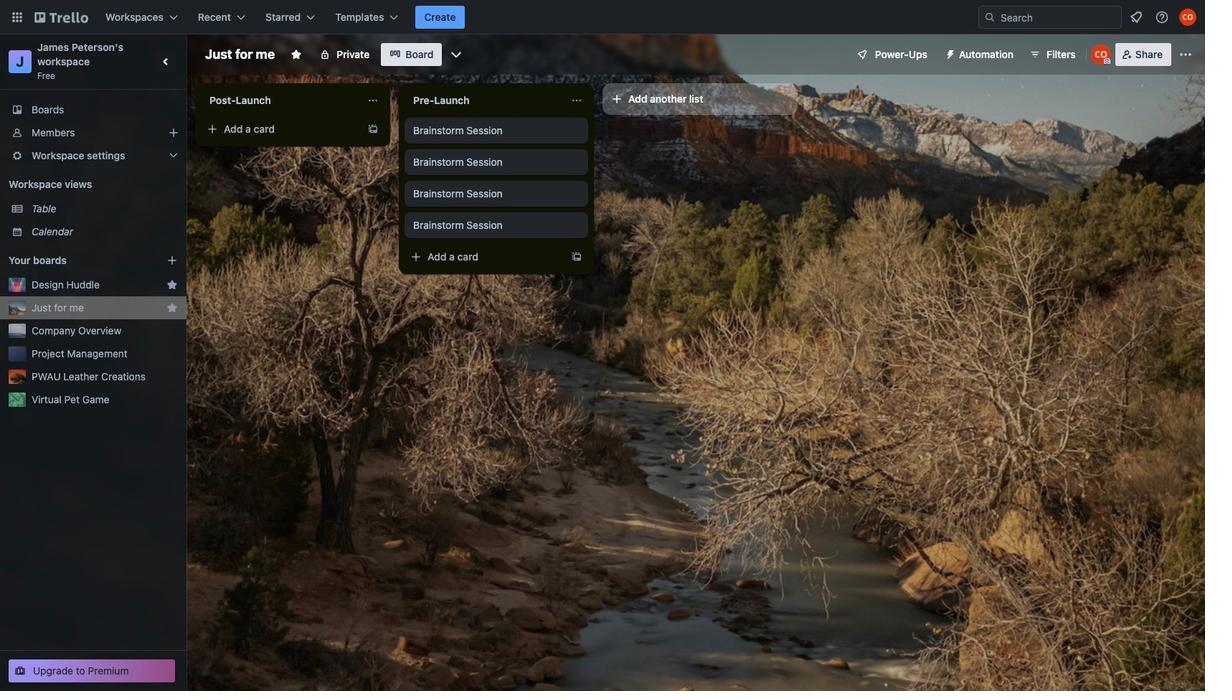 Task type: vqa. For each thing, say whether or not it's contained in the screenshot.
first the Starred Icon from the bottom
yes



Task type: locate. For each thing, give the bounding box(es) containing it.
starred icon image
[[167, 279, 178, 291], [167, 302, 178, 314]]

primary element
[[0, 0, 1206, 34]]

Search field
[[996, 7, 1122, 27]]

christina overa (christinaovera) image right open information menu icon at the top right
[[1180, 9, 1197, 26]]

1 horizontal spatial christina overa (christinaovera) image
[[1180, 9, 1197, 26]]

1 vertical spatial starred icon image
[[167, 302, 178, 314]]

this member is an admin of this board. image
[[1104, 58, 1111, 65]]

1 vertical spatial christina overa (christinaovera) image
[[1091, 44, 1112, 65]]

your boards with 6 items element
[[9, 252, 145, 269]]

1 starred icon image from the top
[[167, 279, 178, 291]]

0 vertical spatial christina overa (christinaovera) image
[[1180, 9, 1197, 26]]

0 notifications image
[[1128, 9, 1145, 26]]

None text field
[[405, 89, 566, 112]]

add board image
[[167, 255, 178, 266]]

christina overa (christinaovera) image down search field
[[1091, 44, 1112, 65]]

None text field
[[201, 89, 362, 112]]

show menu image
[[1179, 47, 1194, 62]]

christina overa (christinaovera) image
[[1180, 9, 1197, 26], [1091, 44, 1112, 65]]

sm image
[[939, 43, 960, 63]]

workspace navigation collapse icon image
[[156, 52, 177, 72]]

christina overa (christinaovera) image inside primary element
[[1180, 9, 1197, 26]]

0 vertical spatial starred icon image
[[167, 279, 178, 291]]



Task type: describe. For each thing, give the bounding box(es) containing it.
back to home image
[[34, 6, 88, 29]]

Board name text field
[[198, 43, 282, 66]]

create from template… image
[[571, 251, 583, 263]]

customize views image
[[450, 47, 464, 62]]

star or unstar board image
[[291, 49, 302, 60]]

search image
[[985, 11, 996, 23]]

open information menu image
[[1156, 10, 1170, 24]]

0 horizontal spatial christina overa (christinaovera) image
[[1091, 44, 1112, 65]]

2 starred icon image from the top
[[167, 302, 178, 314]]

create from template… image
[[367, 123, 379, 135]]



